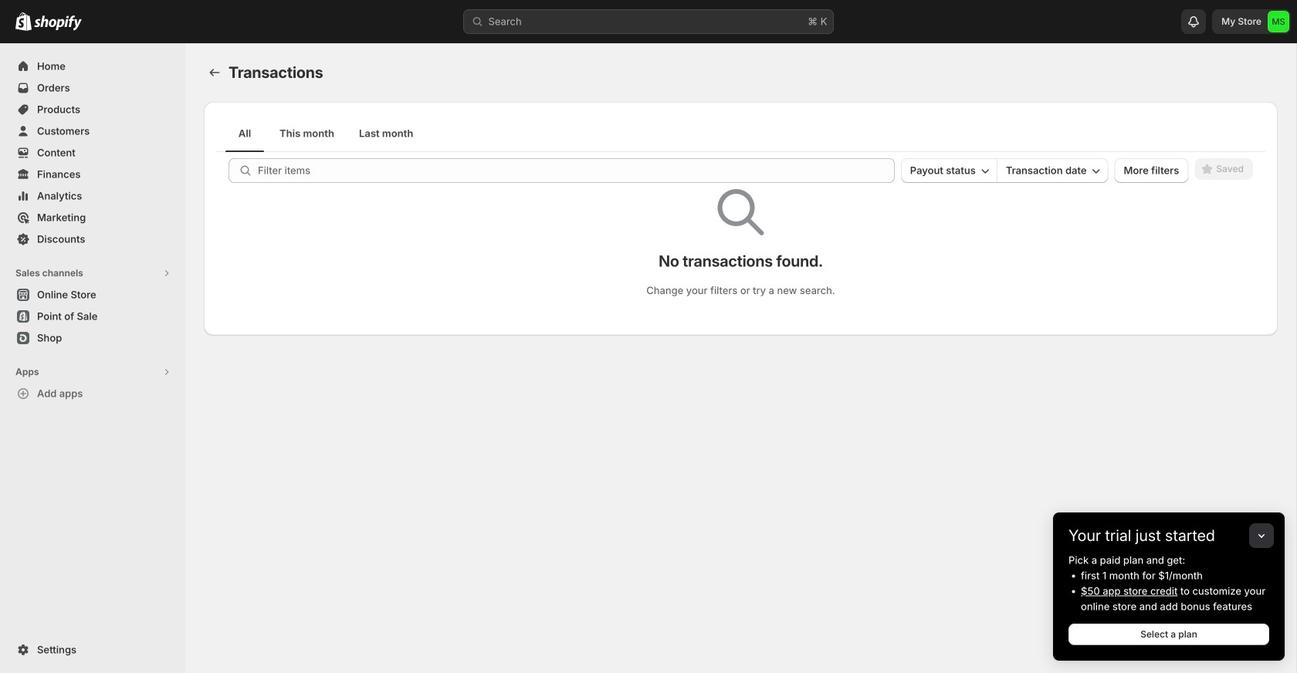 Task type: locate. For each thing, give the bounding box(es) containing it.
Filter items text field
[[258, 158, 895, 183]]

shopify image
[[15, 12, 32, 31], [34, 15, 82, 31]]

tab list
[[222, 114, 1259, 152]]

1 horizontal spatial shopify image
[[34, 15, 82, 31]]



Task type: describe. For each thing, give the bounding box(es) containing it.
empty search results image
[[718, 189, 764, 236]]

my store image
[[1268, 11, 1289, 32]]

0 horizontal spatial shopify image
[[15, 12, 32, 31]]



Task type: vqa. For each thing, say whether or not it's contained in the screenshot.
Filter Items text field
yes



